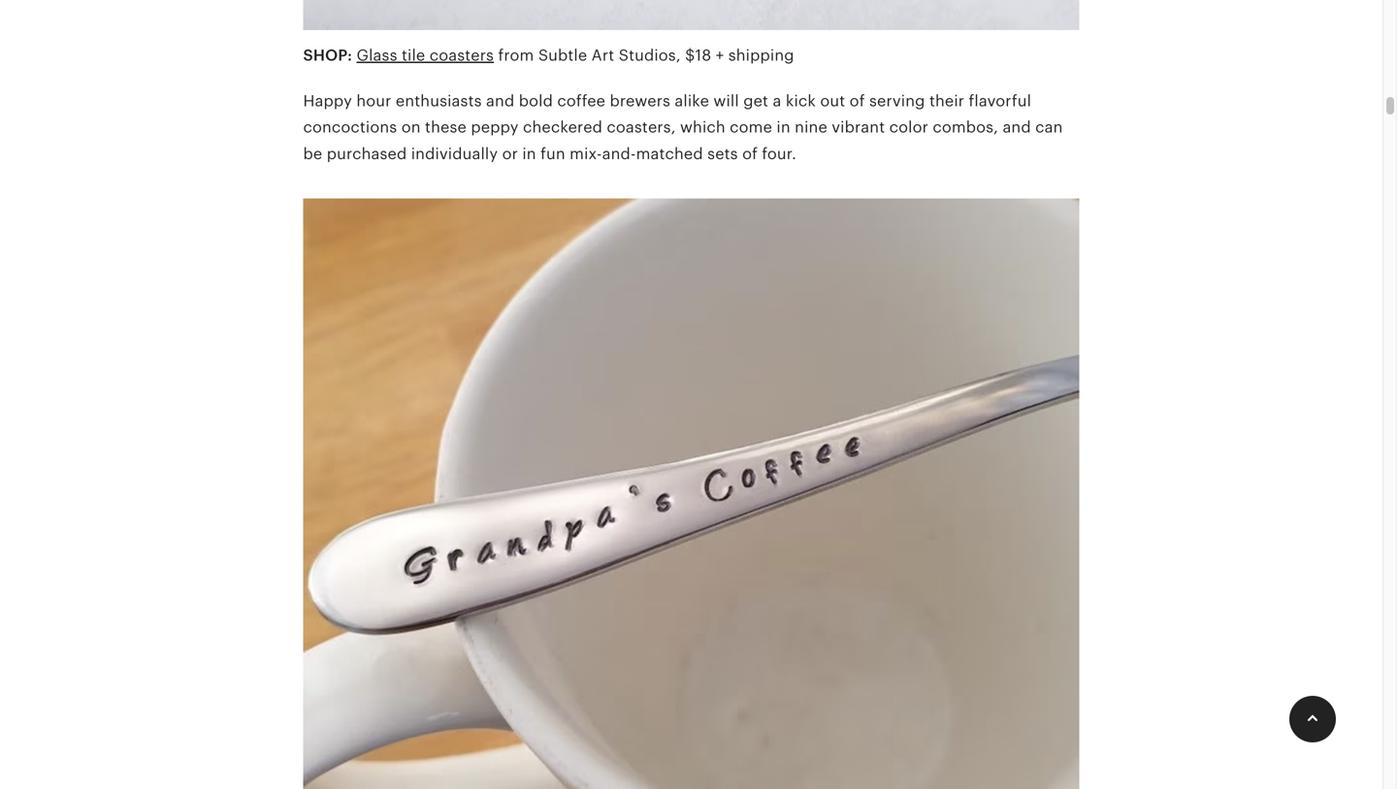 Task type: vqa. For each thing, say whether or not it's contained in the screenshot.
or
yes



Task type: locate. For each thing, give the bounding box(es) containing it.
glass tile coasters link
[[357, 46, 494, 64]]

on
[[401, 119, 421, 136]]

+
[[716, 46, 724, 64]]

their
[[930, 92, 965, 110]]

coasters,
[[607, 119, 676, 136]]

0 vertical spatial and
[[486, 92, 515, 110]]

vibrant
[[832, 119, 885, 136]]

in right or
[[522, 145, 536, 162]]

happy hour enthusiasts and bold coffee brewers alike will get a kick out of serving their flavorful concoctions on these peppy checkered coasters, which come in nine vibrant color combos, and can be purchased individually or in fun mix-and-matched sets of four.
[[303, 92, 1063, 162]]

subtle
[[538, 46, 587, 64]]

peppy
[[471, 119, 519, 136]]

0 vertical spatial of
[[850, 92, 865, 110]]

of
[[850, 92, 865, 110], [743, 145, 758, 162]]

in
[[777, 119, 791, 136], [522, 145, 536, 162]]

and down flavorful
[[1003, 119, 1031, 136]]

hour
[[357, 92, 392, 110]]

0 horizontal spatial and
[[486, 92, 515, 110]]

1 horizontal spatial and
[[1003, 119, 1031, 136]]

alike
[[675, 92, 709, 110]]

0 vertical spatial in
[[777, 119, 791, 136]]

or
[[502, 145, 518, 162]]

purchased
[[327, 145, 407, 162]]

colorful glass tile coasters from subtle art studios on etsy. image
[[303, 0, 1080, 42]]

of right out
[[850, 92, 865, 110]]

four.
[[762, 145, 797, 162]]

bold
[[519, 92, 553, 110]]

in up four.
[[777, 119, 791, 136]]

coffee
[[557, 92, 606, 110]]

and
[[486, 92, 515, 110], [1003, 119, 1031, 136]]

fun
[[541, 145, 566, 162]]

and up peppy
[[486, 92, 515, 110]]

and-
[[602, 145, 636, 162]]

concoctions
[[303, 119, 397, 136]]

individually
[[411, 145, 498, 162]]

of down come
[[743, 145, 758, 162]]

mix-
[[570, 145, 602, 162]]

which
[[680, 119, 726, 136]]

1 vertical spatial of
[[743, 145, 758, 162]]

studios,
[[619, 46, 681, 64]]

0 horizontal spatial of
[[743, 145, 758, 162]]

0 horizontal spatial in
[[522, 145, 536, 162]]



Task type: describe. For each thing, give the bounding box(es) containing it.
nine
[[795, 119, 828, 136]]

can
[[1036, 119, 1063, 136]]

1 horizontal spatial in
[[777, 119, 791, 136]]

flavorful
[[969, 92, 1032, 110]]

1 vertical spatial in
[[522, 145, 536, 162]]

matched
[[636, 145, 703, 162]]

from
[[498, 46, 534, 64]]

be
[[303, 145, 323, 162]]

shop:
[[303, 46, 352, 64]]

combos,
[[933, 119, 999, 136]]

$18
[[685, 46, 712, 64]]

a spoon engraved with the words image
[[303, 186, 1080, 789]]

will
[[714, 92, 739, 110]]

out
[[820, 92, 846, 110]]

enthusiasts
[[396, 92, 482, 110]]

coasters
[[430, 46, 494, 64]]

art
[[592, 46, 615, 64]]

happy
[[303, 92, 352, 110]]

1 horizontal spatial of
[[850, 92, 865, 110]]

checkered
[[523, 119, 603, 136]]

1 vertical spatial and
[[1003, 119, 1031, 136]]

kick
[[786, 92, 816, 110]]

come
[[730, 119, 773, 136]]

these
[[425, 119, 467, 136]]

tile
[[402, 46, 425, 64]]

brewers
[[610, 92, 671, 110]]

shop: glass tile coasters from subtle art studios, $18 + shipping
[[303, 46, 794, 64]]

get
[[744, 92, 769, 110]]

glass
[[357, 46, 398, 64]]

color
[[890, 119, 929, 136]]

serving
[[870, 92, 925, 110]]

a
[[773, 92, 782, 110]]

shipping
[[729, 46, 794, 64]]

sets
[[708, 145, 738, 162]]



